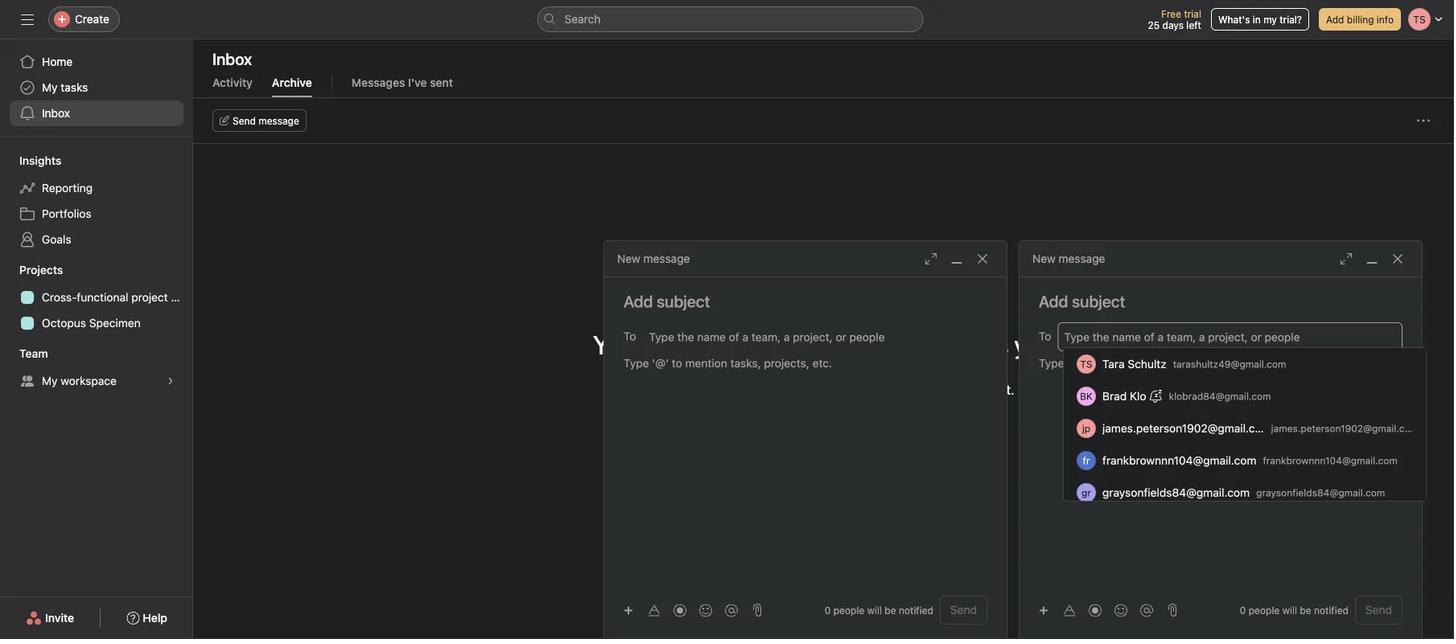 Task type: vqa. For each thing, say whether or not it's contained in the screenshot.
2nd My from the bottom
yes



Task type: describe. For each thing, give the bounding box(es) containing it.
2 the from the left
[[774, 383, 793, 398]]

tasks
[[61, 81, 88, 94]]

octopus specimen link
[[10, 311, 184, 336]]

insights
[[19, 154, 61, 167]]

0 people will be notified for send button related to at mention icon
[[825, 605, 934, 617]]

1 the from the left
[[665, 383, 684, 398]]

send for send button related to at mention icon
[[950, 604, 977, 617]]

messages i've sent
[[352, 76, 453, 89]]

type the name of a team, a project, or people text field for add subject text box related to at mention image
[[1064, 328, 1312, 347]]

search
[[565, 12, 601, 26]]

my tasks link
[[10, 75, 184, 101]]

archive link
[[272, 76, 312, 97]]

send message button
[[212, 109, 306, 132]]

to
[[943, 383, 955, 398]]

teams element
[[0, 340, 193, 398]]

1 horizontal spatial inbox
[[212, 49, 252, 68]]

close image for add subject text box related to at mention image
[[1392, 253, 1404, 266]]

icon
[[733, 383, 757, 398]]

cross-functional project plan link
[[10, 285, 193, 311]]

minimize image for add subject text box related to at mention image's the close icon
[[1366, 253, 1379, 266]]

a
[[864, 383, 871, 398]]

send button for at mention icon
[[940, 596, 988, 625]]

new message for first dialog from right
[[1033, 252, 1105, 266]]

home link
[[10, 49, 184, 75]]

team button
[[0, 346, 48, 362]]

be for send button related to at mention icon
[[885, 605, 896, 617]]

reporting link
[[10, 175, 184, 201]]

any
[[828, 330, 868, 361]]

new message for second dialog from right
[[617, 252, 690, 266]]

at mention image
[[1140, 605, 1153, 618]]

i've
[[408, 76, 427, 89]]

billing
[[1347, 14, 1374, 25]]

insights element
[[0, 146, 193, 256]]

global element
[[0, 39, 193, 136]]

see details, my workspace image
[[166, 377, 175, 386]]

days
[[1163, 19, 1184, 31]]

in inside button
[[1253, 14, 1261, 25]]

0 for at mention icon
[[825, 605, 831, 617]]

add billing info
[[1326, 14, 1394, 25]]

search button
[[537, 6, 924, 32]]

my for my tasks
[[42, 81, 58, 94]]

to for add subject text box related to at mention image
[[1039, 330, 1052, 343]]

free
[[1161, 8, 1182, 19]]

activity
[[212, 76, 253, 89]]

record a video image
[[674, 605, 687, 618]]

send for at mention image send button
[[1366, 604, 1392, 617]]

formatting image
[[1063, 605, 1076, 618]]

plan
[[171, 291, 193, 304]]

send for send message
[[233, 115, 256, 126]]

0 people will be notified for at mention image send button
[[1240, 605, 1349, 617]]

it.
[[1004, 383, 1015, 398]]

emoji image
[[699, 605, 712, 618]]

add subject text field for at mention icon
[[604, 291, 1007, 313]]

archive
[[272, 76, 312, 89]]

invite button
[[15, 604, 85, 633]]

my tasks
[[42, 81, 88, 94]]

expand popout to full screen image for the close icon corresponding to add subject text box related to at mention icon's minimize icon
[[925, 253, 938, 266]]

message
[[259, 115, 299, 126]]

workspace
[[61, 375, 117, 388]]

notified for send button related to at mention icon
[[899, 605, 934, 617]]

cross-
[[42, 291, 77, 304]]

functional
[[77, 291, 128, 304]]

at mention image
[[725, 605, 738, 618]]

click the archive icon in the top right of a notification to archive it.
[[633, 383, 1015, 398]]

projects element
[[0, 256, 193, 340]]

what's in my trial? button
[[1211, 8, 1309, 31]]

notified for at mention image send button
[[1314, 605, 1349, 617]]

project
[[131, 291, 168, 304]]

reporting
[[42, 181, 93, 195]]

create
[[75, 12, 109, 26]]

search list box
[[537, 6, 924, 32]]

toolbar for send button related to at mention icon
[[617, 599, 746, 623]]

you haven't archived any notifications yet.
[[593, 330, 1054, 361]]

type the name of a team, a project, or people text field for add subject text box related to at mention icon
[[649, 328, 897, 347]]



Task type: locate. For each thing, give the bounding box(es) containing it.
people for send button related to at mention icon
[[834, 605, 865, 617]]

0 vertical spatial inbox
[[212, 49, 252, 68]]

2 minimize image from the left
[[1366, 253, 1379, 266]]

archived
[[728, 330, 822, 361]]

0 horizontal spatial 0 people will be notified
[[825, 605, 934, 617]]

insert an object image
[[624, 606, 633, 616], [1039, 606, 1049, 616]]

0 horizontal spatial be
[[885, 605, 896, 617]]

2 my from the top
[[42, 375, 58, 388]]

will
[[867, 605, 882, 617], [1283, 605, 1297, 617]]

inbox up activity
[[212, 49, 252, 68]]

1 horizontal spatial new message
[[1033, 252, 1105, 266]]

archive
[[687, 383, 729, 398], [958, 383, 1000, 398]]

1 horizontal spatial dialog
[[1020, 241, 1422, 640]]

free trial 25 days left
[[1148, 8, 1202, 31]]

add
[[1326, 14, 1344, 25]]

what's
[[1218, 14, 1250, 25]]

my for my workspace
[[42, 375, 58, 388]]

insert an object image left formatting image
[[1039, 606, 1049, 616]]

home
[[42, 55, 73, 68]]

my inside my workspace link
[[42, 375, 58, 388]]

add subject text field for at mention image
[[1020, 291, 1422, 313]]

my workspace link
[[10, 369, 184, 394]]

minimize image
[[951, 253, 963, 266], [1366, 253, 1379, 266]]

insert an object image left formatting icon
[[624, 606, 633, 616]]

goals link
[[10, 227, 184, 253]]

1 horizontal spatial minimize image
[[1366, 253, 1379, 266]]

1 0 people will be notified from the left
[[825, 605, 934, 617]]

1 horizontal spatial will
[[1283, 605, 1297, 617]]

2 toolbar from the left
[[1033, 599, 1161, 623]]

1 toolbar from the left
[[617, 599, 746, 623]]

inbox down the my tasks
[[42, 107, 70, 120]]

1 archive from the left
[[687, 383, 729, 398]]

notified
[[899, 605, 934, 617], [1314, 605, 1349, 617]]

portfolios link
[[10, 201, 184, 227]]

2 0 people will be notified from the left
[[1240, 605, 1349, 617]]

0 horizontal spatial in
[[761, 383, 771, 398]]

insert an object image for formatting image
[[1039, 606, 1049, 616]]

insert an object image for formatting icon
[[624, 606, 633, 616]]

be for at mention image send button
[[1300, 605, 1312, 617]]

the
[[665, 383, 684, 398], [774, 383, 793, 398]]

0 horizontal spatial send button
[[940, 596, 988, 625]]

inbox link
[[10, 101, 184, 126]]

1 my from the top
[[42, 81, 58, 94]]

archive left the "icon"
[[687, 383, 729, 398]]

0 horizontal spatial 0
[[825, 605, 831, 617]]

25
[[1148, 19, 1160, 31]]

1 to from the left
[[624, 330, 636, 343]]

2 0 from the left
[[1240, 605, 1246, 617]]

1 notified from the left
[[899, 605, 934, 617]]

1 horizontal spatial notified
[[1314, 605, 1349, 617]]

my left the tasks
[[42, 81, 58, 94]]

0 horizontal spatial to
[[624, 330, 636, 343]]

2 type the name of a team, a project, or people text field from the left
[[1064, 328, 1312, 347]]

1 insert an object image from the left
[[624, 606, 633, 616]]

1 will from the left
[[867, 605, 882, 617]]

octopus
[[42, 317, 86, 330]]

info
[[1377, 14, 1394, 25]]

invite
[[45, 612, 74, 625]]

will for send button related to at mention icon
[[867, 605, 882, 617]]

send inside send message button
[[233, 115, 256, 126]]

hide sidebar image
[[21, 13, 34, 26]]

dialog
[[604, 241, 1007, 640], [1020, 241, 1422, 640]]

in
[[1253, 14, 1261, 25], [761, 383, 771, 398]]

messages
[[352, 76, 405, 89]]

will for at mention image send button
[[1283, 605, 1297, 617]]

toolbar for at mention image send button
[[1033, 599, 1161, 623]]

1 be from the left
[[885, 605, 896, 617]]

1 horizontal spatial insert an object image
[[1039, 606, 1049, 616]]

to for add subject text box related to at mention icon
[[624, 330, 636, 343]]

1 horizontal spatial expand popout to full screen image
[[1340, 253, 1353, 266]]

to
[[624, 330, 636, 343], [1039, 330, 1052, 343]]

0 people will be notified
[[825, 605, 934, 617], [1240, 605, 1349, 617]]

goals
[[42, 233, 71, 246]]

haven't
[[640, 330, 722, 361]]

messages i've sent link
[[352, 76, 453, 97]]

1 close image from the left
[[976, 253, 989, 266]]

inbox inside global element
[[42, 107, 70, 120]]

formatting image
[[648, 605, 661, 618]]

1 vertical spatial inbox
[[42, 107, 70, 120]]

2 new message from the left
[[1033, 252, 1105, 266]]

record a video image
[[1089, 605, 1102, 618]]

0 horizontal spatial type the name of a team, a project, or people text field
[[649, 328, 897, 347]]

1 minimize image from the left
[[951, 253, 963, 266]]

1 horizontal spatial the
[[774, 383, 793, 398]]

add billing info button
[[1319, 8, 1401, 31]]

people
[[834, 605, 865, 617], [1249, 605, 1280, 617]]

expand popout to full screen image
[[925, 253, 938, 266], [1340, 253, 1353, 266]]

new message
[[617, 252, 690, 266], [1033, 252, 1105, 266]]

in left my on the right of page
[[1253, 14, 1261, 25]]

more actions image
[[1417, 114, 1430, 127]]

my workspace
[[42, 375, 117, 388]]

left
[[1187, 19, 1202, 31]]

2 dialog from the left
[[1020, 241, 1422, 640]]

1 people from the left
[[834, 605, 865, 617]]

1 horizontal spatial close image
[[1392, 253, 1404, 266]]

0 horizontal spatial archive
[[687, 383, 729, 398]]

2 expand popout to full screen image from the left
[[1340, 253, 1353, 266]]

1 horizontal spatial be
[[1300, 605, 1312, 617]]

0 horizontal spatial minimize image
[[951, 253, 963, 266]]

in right the "icon"
[[761, 383, 771, 398]]

send button
[[940, 596, 988, 625], [1355, 596, 1403, 625]]

my
[[1264, 14, 1277, 25]]

the right click
[[665, 383, 684, 398]]

1 horizontal spatial 0 people will be notified
[[1240, 605, 1349, 617]]

send button for at mention image
[[1355, 596, 1403, 625]]

2 close image from the left
[[1392, 253, 1404, 266]]

2 archive from the left
[[958, 383, 1000, 398]]

0 for at mention image
[[1240, 605, 1246, 617]]

insights button
[[0, 153, 61, 169]]

trial?
[[1280, 14, 1302, 25]]

0
[[825, 605, 831, 617], [1240, 605, 1246, 617]]

specimen
[[89, 317, 141, 330]]

send
[[233, 115, 256, 126], [950, 604, 977, 617], [1366, 604, 1392, 617]]

help
[[143, 612, 167, 625]]

close image
[[976, 253, 989, 266], [1392, 253, 1404, 266]]

1 type the name of a team, a project, or people text field from the left
[[649, 328, 897, 347]]

1 horizontal spatial send button
[[1355, 596, 1403, 625]]

be
[[885, 605, 896, 617], [1300, 605, 1312, 617]]

1 horizontal spatial 0
[[1240, 605, 1246, 617]]

close image for add subject text box related to at mention icon
[[976, 253, 989, 266]]

0 vertical spatial my
[[42, 81, 58, 94]]

sent
[[430, 76, 453, 89]]

2 horizontal spatial send
[[1366, 604, 1392, 617]]

Add subject text field
[[604, 291, 1007, 313], [1020, 291, 1422, 313]]

right
[[819, 383, 846, 398]]

0 horizontal spatial notified
[[899, 605, 934, 617]]

portfolios
[[42, 207, 91, 221]]

0 horizontal spatial new message
[[617, 252, 690, 266]]

1 vertical spatial my
[[42, 375, 58, 388]]

toolbar
[[617, 599, 746, 623], [1033, 599, 1161, 623]]

1 send button from the left
[[940, 596, 988, 625]]

click
[[633, 383, 662, 398]]

notifications yet.
[[873, 330, 1054, 361]]

0 horizontal spatial send
[[233, 115, 256, 126]]

2 insert an object image from the left
[[1039, 606, 1049, 616]]

expand popout to full screen image for minimize icon related to add subject text box related to at mention image's the close icon
[[1340, 253, 1353, 266]]

0 vertical spatial in
[[1253, 14, 1261, 25]]

0 horizontal spatial will
[[867, 605, 882, 617]]

1 dialog from the left
[[604, 241, 1007, 640]]

2 to from the left
[[1039, 330, 1052, 343]]

1 horizontal spatial add subject text field
[[1020, 291, 1422, 313]]

2 people from the left
[[1249, 605, 1280, 617]]

top
[[796, 383, 816, 398]]

minimize image for the close icon corresponding to add subject text box related to at mention icon
[[951, 253, 963, 266]]

team
[[19, 347, 48, 361]]

projects button
[[0, 262, 63, 278]]

you
[[593, 330, 635, 361]]

activity link
[[212, 76, 253, 97]]

projects
[[19, 264, 63, 277]]

0 horizontal spatial add subject text field
[[604, 291, 1007, 313]]

1 expand popout to full screen image from the left
[[925, 253, 938, 266]]

2 notified from the left
[[1314, 605, 1349, 617]]

1 horizontal spatial in
[[1253, 14, 1261, 25]]

Type the name of a team, a project, or people text field
[[649, 328, 897, 347], [1064, 328, 1312, 347]]

cross-functional project plan
[[42, 291, 193, 304]]

create button
[[48, 6, 120, 32]]

2 will from the left
[[1283, 605, 1297, 617]]

0 horizontal spatial toolbar
[[617, 599, 746, 623]]

octopus specimen
[[42, 317, 141, 330]]

1 horizontal spatial people
[[1249, 605, 1280, 617]]

help button
[[116, 604, 178, 633]]

0 horizontal spatial dialog
[[604, 241, 1007, 640]]

emoji image
[[1115, 605, 1128, 618]]

1 new message from the left
[[617, 252, 690, 266]]

what's in my trial?
[[1218, 14, 1302, 25]]

1 horizontal spatial send
[[950, 604, 977, 617]]

2 be from the left
[[1300, 605, 1312, 617]]

inbox
[[212, 49, 252, 68], [42, 107, 70, 120]]

people for at mention image send button
[[1249, 605, 1280, 617]]

my
[[42, 81, 58, 94], [42, 375, 58, 388]]

1 horizontal spatial type the name of a team, a project, or people text field
[[1064, 328, 1312, 347]]

0 horizontal spatial insert an object image
[[624, 606, 633, 616]]

my inside my tasks link
[[42, 81, 58, 94]]

0 horizontal spatial expand popout to full screen image
[[925, 253, 938, 266]]

1 0 from the left
[[825, 605, 831, 617]]

notification
[[875, 383, 940, 398]]

1 add subject text field from the left
[[604, 291, 1007, 313]]

0 horizontal spatial inbox
[[42, 107, 70, 120]]

my down team
[[42, 375, 58, 388]]

1 horizontal spatial archive
[[958, 383, 1000, 398]]

2 send button from the left
[[1355, 596, 1403, 625]]

1 vertical spatial in
[[761, 383, 771, 398]]

2 add subject text field from the left
[[1020, 291, 1422, 313]]

1 horizontal spatial to
[[1039, 330, 1052, 343]]

send message
[[233, 115, 299, 126]]

archive left it.
[[958, 383, 1000, 398]]

0 horizontal spatial the
[[665, 383, 684, 398]]

1 horizontal spatial toolbar
[[1033, 599, 1161, 623]]

0 horizontal spatial close image
[[976, 253, 989, 266]]

trial
[[1184, 8, 1202, 19]]

0 horizontal spatial people
[[834, 605, 865, 617]]

of
[[849, 383, 861, 398]]

the left top
[[774, 383, 793, 398]]



